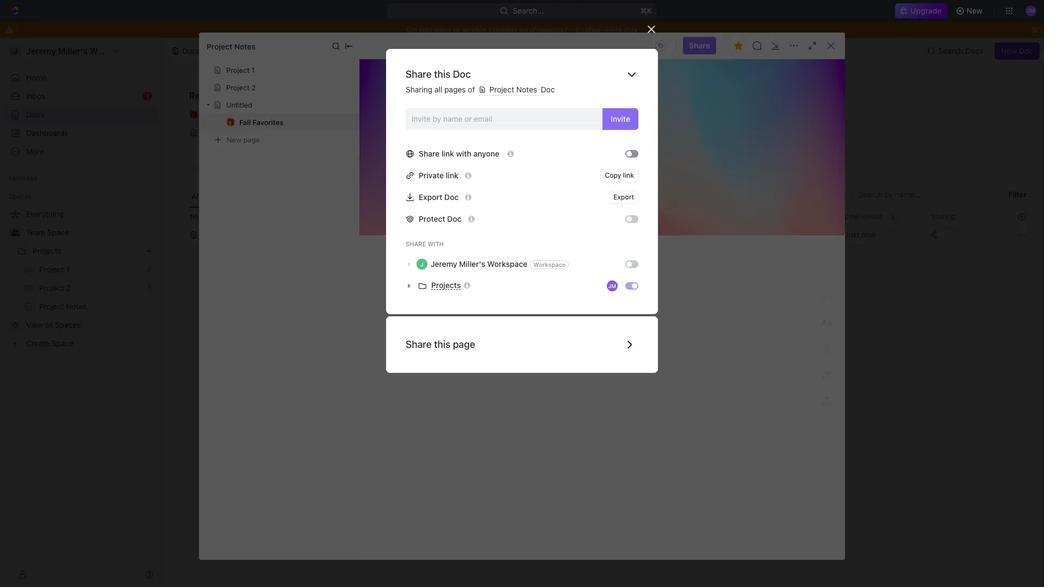 Task type: describe. For each thing, give the bounding box(es) containing it.
table containing nov 1
[[176, 208, 1031, 246]]

projects link
[[33, 243, 127, 260]]

projects for projects dropdown button
[[431, 281, 461, 290]]

search...
[[513, 6, 544, 15]]

by
[[801, 91, 811, 101]]

anyone
[[474, 149, 499, 158]]

dashboards
[[26, 128, 68, 138]]

doc for export doc
[[444, 192, 459, 202]]

new for new doc
[[1001, 46, 1017, 55]]

jeremy
[[431, 259, 457, 268]]

0 vertical spatial this
[[624, 25, 638, 34]]

private link
[[419, 171, 459, 180]]

0 vertical spatial page
[[243, 135, 260, 144]]

search
[[938, 46, 964, 55]]

team space
[[26, 228, 69, 237]]

space
[[47, 228, 69, 237]]

0 vertical spatial notes
[[234, 42, 256, 51]]

1 horizontal spatial workspace
[[487, 259, 528, 268]]

to
[[453, 25, 461, 34]]

doc for new doc
[[1019, 46, 1034, 55]]

j
[[421, 261, 424, 267]]

want
[[434, 25, 451, 34]]

project notes link
[[473, 107, 734, 124]]

2 cell from the left
[[516, 225, 625, 245]]

sidebar navigation
[[0, 38, 163, 587]]

do
[[407, 25, 417, 34]]

protect doc
[[419, 214, 462, 223]]

row containing nov 1
[[176, 224, 1031, 246]]

name
[[190, 212, 208, 221]]

comment
[[430, 267, 463, 276]]

docs link
[[4, 106, 158, 123]]

projects for projects link
[[33, 246, 61, 256]]

docs inside sidebar navigation
[[26, 110, 44, 119]]

nov 1
[[758, 230, 777, 239]]

1 horizontal spatial page
[[453, 339, 475, 350]]

share with
[[406, 240, 444, 247]]

date for date updated
[[758, 212, 772, 221]]

upgrade link
[[896, 3, 947, 18]]

projects button
[[431, 281, 471, 290]]

fall favorites • for created by me
[[781, 110, 832, 120]]

share for share
[[689, 41, 710, 50]]

link for copy
[[623, 171, 634, 179]]

new for new
[[967, 6, 983, 15]]

date for date viewed
[[845, 212, 859, 221]]

now
[[862, 230, 876, 239]]

project up anyone
[[493, 110, 518, 120]]

created by me
[[766, 91, 825, 101]]

untitled link for recent
[[185, 124, 446, 141]]

untitled link for created by me
[[761, 124, 1022, 141]]

• for recent
[[252, 111, 256, 119]]

project up project 1
[[207, 42, 232, 51]]

1 for nov 1
[[774, 230, 777, 239]]

search docs
[[938, 46, 984, 55]]

share link with anyone
[[419, 149, 501, 158]]

0 horizontal spatial fall favorites
[[239, 118, 283, 127]]

row containing name
[[176, 208, 1031, 226]]

all
[[435, 85, 442, 94]]

browser
[[489, 25, 518, 34]]

🎁 for created by me
[[766, 111, 774, 119]]

copy
[[605, 171, 621, 179]]

assigned
[[371, 191, 405, 201]]

tags
[[632, 212, 646, 221]]

date viewed button
[[838, 208, 899, 225]]

pages
[[445, 85, 466, 94]]

new doc
[[1001, 46, 1034, 55]]

spaces
[[9, 193, 32, 201]]

export for export
[[614, 193, 634, 201]]

this for page
[[434, 339, 451, 350]]

docs inside "button"
[[966, 46, 984, 55]]

fall down recent
[[205, 110, 216, 120]]

project left 2
[[226, 83, 250, 92]]

• for created by me
[[829, 111, 832, 119]]

workspace button
[[319, 186, 364, 208]]

inbox
[[26, 91, 45, 101]]

project up invite by name or email text field
[[490, 85, 514, 94]]

upgrade
[[911, 6, 942, 15]]

just
[[845, 230, 860, 239]]

team space link
[[26, 224, 156, 242]]

do you want to enable browser notifications? enable hide this
[[407, 25, 638, 34]]

archived button
[[412, 186, 449, 208]]

favorites button
[[4, 172, 42, 185]]

home link
[[4, 69, 158, 86]]

date viewed
[[845, 212, 883, 221]]

miller's
[[459, 259, 485, 268]]

all
[[191, 191, 201, 201]]

date updated
[[758, 212, 799, 221]]

add
[[414, 267, 428, 276]]



Task type: locate. For each thing, give the bounding box(es) containing it.
project notes inside project notes link
[[493, 110, 540, 120]]

export inside dropdown button
[[614, 193, 634, 201]]

2 vertical spatial this
[[434, 339, 451, 350]]

project
[[207, 42, 232, 51], [226, 66, 250, 75], [226, 83, 250, 92], [490, 85, 514, 94], [493, 110, 518, 120]]

workspace inside "workspace" button
[[322, 191, 362, 201]]

share for share link with anyone
[[419, 149, 440, 158]]

untitled link
[[185, 124, 446, 141], [761, 124, 1022, 141]]

1 vertical spatial projects
[[431, 281, 461, 290]]

1 vertical spatial 1
[[146, 92, 149, 100]]

project 2
[[226, 83, 256, 92]]

0 vertical spatial sharing
[[406, 85, 433, 94]]

2 vertical spatial project notes
[[493, 110, 540, 120]]

1 horizontal spatial date
[[845, 212, 859, 221]]

enable
[[576, 25, 600, 34]]

untitled for recent
[[205, 128, 232, 137]]

1 vertical spatial fall favorites
[[402, 280, 534, 306]]

fall favorites
[[239, 118, 283, 127], [402, 280, 534, 306]]

with left anyone
[[456, 149, 472, 158]]

project notes up invite by name or email text field
[[488, 85, 539, 94]]

1 vertical spatial new
[[1001, 46, 1017, 55]]

projects
[[33, 246, 61, 256], [431, 281, 461, 290]]

share for share this doc
[[406, 69, 432, 80]]

1 vertical spatial this
[[434, 69, 451, 80]]

1 vertical spatial sharing
[[932, 212, 955, 221]]

2 horizontal spatial workspace
[[534, 261, 566, 268]]

2 vertical spatial notes
[[520, 110, 540, 120]]

2
[[252, 83, 256, 92]]

archived
[[414, 191, 446, 201]]

doc for protect doc
[[447, 214, 462, 223]]

1 fall favorites • from the left
[[205, 110, 256, 120]]

me
[[813, 91, 825, 101]]

dashboards link
[[4, 125, 158, 142]]

share this page
[[406, 339, 475, 350]]

1 • from the left
[[252, 111, 256, 119]]

2 row from the top
[[176, 224, 1031, 246]]

fall favorites up new page
[[239, 118, 283, 127]]

0 vertical spatial projects
[[33, 246, 61, 256]]

1 vertical spatial project notes
[[488, 85, 539, 94]]

copy link
[[605, 171, 634, 179]]

project notes
[[207, 42, 256, 51], [488, 85, 539, 94], [493, 110, 540, 120]]

0 horizontal spatial fall favorites •
[[205, 110, 256, 120]]

1 cell from the left
[[176, 225, 188, 245]]

share for share this page
[[406, 339, 432, 350]]

viewed
[[861, 212, 883, 221]]

1 horizontal spatial with
[[456, 149, 472, 158]]

date up nov
[[758, 212, 772, 221]]

fall favorites down miller's
[[402, 280, 534, 306]]

0 vertical spatial with
[[456, 149, 472, 158]]

0 horizontal spatial untitled link
[[185, 124, 446, 141]]

1 vertical spatial with
[[428, 240, 444, 247]]

new down project 2
[[227, 135, 241, 144]]

untitled for created by me
[[781, 128, 809, 137]]

fall down add in the top left of the page
[[402, 280, 437, 306]]

link
[[442, 149, 454, 158], [446, 171, 459, 180], [623, 171, 634, 179]]

projects down team space
[[33, 246, 61, 256]]

just now
[[845, 230, 876, 239]]

export down copy link
[[614, 193, 634, 201]]

new right search docs
[[1001, 46, 1017, 55]]

new button
[[952, 2, 989, 20]]

cell
[[176, 225, 188, 245], [516, 225, 625, 245]]

recent
[[189, 91, 218, 101]]

project up project 2
[[226, 66, 250, 75]]

link for private
[[446, 171, 459, 180]]

fall favorites • down by
[[781, 110, 832, 120]]

page
[[243, 135, 260, 144], [453, 339, 475, 350]]

projects inside sidebar navigation
[[33, 246, 61, 256]]

0 horizontal spatial docs
[[26, 110, 44, 119]]

1 horizontal spatial fall favorites •
[[781, 110, 832, 120]]

fall
[[205, 110, 216, 120], [781, 110, 793, 120], [239, 118, 251, 127], [402, 280, 437, 306]]

2 • from the left
[[829, 111, 832, 119]]

export down private
[[419, 192, 442, 202]]

1 horizontal spatial untitled link
[[761, 124, 1022, 141]]

1 horizontal spatial 1
[[252, 66, 255, 75]]

updated
[[774, 212, 799, 221]]

1 untitled link from the left
[[185, 124, 446, 141]]

0 horizontal spatial new
[[227, 135, 241, 144]]

1 horizontal spatial docs
[[182, 46, 200, 55]]

fall favorites •
[[205, 110, 256, 120], [781, 110, 832, 120]]

date inside button
[[845, 212, 859, 221]]

fall up new page
[[239, 118, 251, 127]]

with up jeremy
[[428, 240, 444, 247]]

notifications?
[[520, 25, 568, 34]]

search docs button
[[923, 42, 990, 60]]

2 🎁 from the left
[[766, 111, 774, 119]]

docs up recent
[[182, 46, 200, 55]]

1
[[252, 66, 255, 75], [146, 92, 149, 100], [774, 230, 777, 239]]

private
[[419, 171, 444, 180]]

new page
[[227, 135, 260, 144]]

⌘k
[[641, 6, 652, 15]]

2 untitled link from the left
[[761, 124, 1022, 141]]

export button
[[609, 191, 639, 204]]

1 horizontal spatial export
[[614, 193, 634, 201]]

1 horizontal spatial sharing
[[932, 212, 955, 221]]

all button
[[189, 186, 203, 208]]

link right "copy"
[[623, 171, 634, 179]]

workspace
[[322, 191, 362, 201], [487, 259, 528, 268], [534, 261, 566, 268]]

0 horizontal spatial 🎁
[[189, 111, 198, 119]]

jm
[[609, 283, 616, 289]]

tab list containing all
[[189, 186, 449, 208]]

1 date from the left
[[758, 212, 772, 221]]

2 horizontal spatial new
[[1001, 46, 1017, 55]]

1 🎁 from the left
[[189, 111, 198, 119]]

row down tags
[[176, 224, 1031, 246]]

created
[[766, 91, 798, 101]]

export doc
[[419, 192, 459, 202]]

column header
[[176, 208, 188, 226]]

1 vertical spatial page
[[453, 339, 475, 350]]

0 horizontal spatial date
[[758, 212, 772, 221]]

protect
[[419, 214, 445, 223]]

1 horizontal spatial new
[[967, 6, 983, 15]]

1 vertical spatial notes
[[517, 85, 537, 94]]

tree inside sidebar navigation
[[4, 206, 158, 352]]

2 horizontal spatial docs
[[966, 46, 984, 55]]

of
[[468, 85, 475, 94]]

row down export dropdown button
[[176, 208, 1031, 226]]

favorites
[[477, 91, 515, 101], [218, 110, 250, 120], [795, 110, 826, 120], [253, 118, 283, 127], [9, 174, 37, 182], [441, 280, 534, 306]]

🎁 down recent
[[189, 111, 198, 119]]

assigned button
[[369, 186, 407, 208]]

0 horizontal spatial •
[[252, 111, 256, 119]]

projects down the comment at the top of page
[[431, 281, 461, 290]]

fall down created
[[781, 110, 793, 120]]

date up just
[[845, 212, 859, 221]]

untitled
[[226, 101, 252, 109], [205, 128, 232, 137], [781, 128, 809, 137]]

0 horizontal spatial sharing
[[406, 85, 433, 94]]

1 for project 1
[[252, 66, 255, 75]]

project 1
[[226, 66, 255, 75]]

tree containing team space
[[4, 206, 158, 352]]

1 horizontal spatial fall favorites
[[402, 280, 534, 306]]

0 vertical spatial new
[[967, 6, 983, 15]]

sharing down search by name... text box
[[932, 212, 955, 221]]

2 date from the left
[[845, 212, 859, 221]]

link right private
[[446, 171, 459, 180]]

fall favorites • up new page
[[205, 110, 256, 120]]

jeremy miller's workspace
[[431, 259, 528, 268]]

link up private link
[[442, 149, 454, 158]]

tab list
[[189, 186, 449, 208]]

with
[[456, 149, 472, 158], [428, 240, 444, 247]]

1 inside sidebar navigation
[[146, 92, 149, 100]]

0 horizontal spatial with
[[428, 240, 444, 247]]

new doc button
[[995, 42, 1040, 60]]

invite
[[611, 114, 630, 123]]

favorites inside button
[[9, 174, 37, 182]]

new
[[967, 6, 983, 15], [1001, 46, 1017, 55], [227, 135, 241, 144]]

home
[[26, 73, 47, 82]]

untitled down project 2
[[226, 101, 252, 109]]

add comment
[[414, 267, 463, 276]]

1 horizontal spatial 🎁
[[766, 111, 774, 119]]

0 horizontal spatial cell
[[176, 225, 188, 245]]

fall favorites • for recent
[[205, 110, 256, 120]]

1 horizontal spatial cell
[[516, 225, 625, 245]]

link for share
[[442, 149, 454, 158]]

docs down 'inbox' at the top left of page
[[26, 110, 44, 119]]

enable
[[463, 25, 487, 34]]

this
[[624, 25, 638, 34], [434, 69, 451, 80], [434, 339, 451, 350]]

0 horizontal spatial projects
[[33, 246, 61, 256]]

project notes up project 1
[[207, 42, 256, 51]]

share for share with
[[406, 240, 426, 247]]

new for new page
[[227, 135, 241, 144]]

0 horizontal spatial workspace
[[322, 191, 362, 201]]

Search by name... text field
[[858, 187, 996, 203]]

2 fall favorites • from the left
[[781, 110, 832, 120]]

notes
[[234, 42, 256, 51], [517, 85, 537, 94], [520, 110, 540, 120]]

share this doc
[[406, 69, 471, 80]]

doc inside button
[[1019, 46, 1034, 55]]

1 horizontal spatial projects
[[431, 281, 461, 290]]

untitled down created by me
[[781, 128, 809, 137]]

docs right search
[[966, 46, 984, 55]]

this for doc
[[434, 69, 451, 80]]

🎁 down created
[[766, 111, 774, 119]]

0 vertical spatial fall favorites
[[239, 118, 283, 127]]

doc
[[1019, 46, 1034, 55], [453, 69, 471, 80], [541, 85, 555, 94], [444, 192, 459, 202], [447, 214, 462, 223]]

nov
[[758, 230, 772, 239]]

user group image
[[11, 230, 19, 236]]

you
[[419, 25, 432, 34]]

sharing all pages of
[[406, 85, 477, 94]]

docs
[[182, 46, 200, 55], [966, 46, 984, 55], [26, 110, 44, 119]]

sharing left all
[[406, 85, 433, 94]]

0 horizontal spatial page
[[243, 135, 260, 144]]

date updated button
[[751, 208, 806, 225]]

table
[[176, 208, 1031, 246]]

0 horizontal spatial 1
[[146, 92, 149, 100]]

2 vertical spatial new
[[227, 135, 241, 144]]

1 row from the top
[[176, 208, 1031, 226]]

new up search docs
[[967, 6, 983, 15]]

Invite by name or email text field
[[412, 111, 598, 127]]

date inside button
[[758, 212, 772, 221]]

untitled down recent
[[205, 128, 232, 137]]

🎁 for recent
[[189, 111, 198, 119]]

notes inside project notes link
[[520, 110, 540, 120]]

tree
[[4, 206, 158, 352]]

0 vertical spatial 1
[[252, 66, 255, 75]]

0 vertical spatial project notes
[[207, 42, 256, 51]]

0 horizontal spatial export
[[419, 192, 442, 202]]

export for export doc
[[419, 192, 442, 202]]

1 horizontal spatial •
[[829, 111, 832, 119]]

team
[[26, 228, 45, 237]]

sharing for sharing
[[932, 212, 955, 221]]

project notes up anyone
[[493, 110, 540, 120]]

row
[[176, 208, 1031, 226], [176, 224, 1031, 246]]

sharing for sharing all pages of
[[406, 85, 433, 94]]

sharing
[[406, 85, 433, 94], [932, 212, 955, 221]]

export
[[419, 192, 442, 202], [614, 193, 634, 201]]

hide
[[606, 25, 622, 34]]

2 horizontal spatial 1
[[774, 230, 777, 239]]

2 vertical spatial 1
[[774, 230, 777, 239]]



Task type: vqa. For each thing, say whether or not it's contained in the screenshot.
Manage people on the top
no



